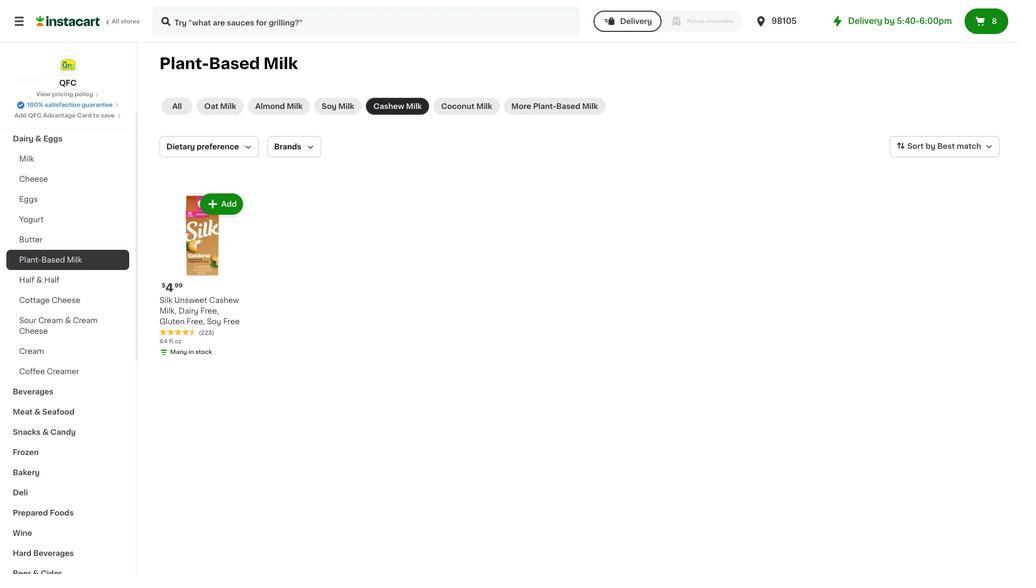 Task type: vqa. For each thing, say whether or not it's contained in the screenshot.
'Breakfast' associated with 6
no



Task type: locate. For each thing, give the bounding box(es) containing it.
cashew up free at the bottom of page
[[209, 297, 239, 305]]

dairy down unsweet
[[179, 308, 199, 315]]

half & half
[[19, 277, 60, 284]]

0 horizontal spatial cashew
[[209, 297, 239, 305]]

cashew right soy milk
[[374, 103, 405, 110]]

2 vertical spatial plant-
[[19, 257, 41, 264]]

eggs up yogurt
[[19, 196, 38, 203]]

coconut
[[441, 103, 475, 110]]

based
[[209, 56, 260, 71], [557, 103, 581, 110], [41, 257, 65, 264]]

& down the produce
[[35, 135, 42, 143]]

0 horizontal spatial delivery
[[620, 18, 652, 25]]

1 vertical spatial by
[[926, 143, 936, 150]]

soy right almond milk
[[322, 103, 337, 110]]

sort
[[908, 143, 924, 150]]

1 horizontal spatial by
[[926, 143, 936, 150]]

1 horizontal spatial dairy
[[179, 308, 199, 315]]

prepared foods
[[13, 510, 74, 517]]

0 horizontal spatial by
[[885, 17, 896, 25]]

beverages down coffee
[[13, 389, 54, 396]]

half up "cottage cheese" at the left
[[44, 277, 60, 284]]

1 horizontal spatial eggs
[[43, 135, 62, 143]]

1 horizontal spatial delivery
[[849, 17, 883, 25]]

& for half
[[36, 277, 42, 284]]

dairy inside silk unsweet cashew milk, dairy free, gluten free, soy free
[[179, 308, 199, 315]]

dairy
[[13, 135, 33, 143], [179, 308, 199, 315]]

0 horizontal spatial qfc
[[28, 113, 42, 119]]

1 vertical spatial plant-
[[533, 103, 557, 110]]

& right "meat"
[[34, 409, 41, 416]]

None search field
[[152, 6, 580, 36]]

all
[[112, 19, 119, 24], [172, 103, 182, 110]]

by inside field
[[926, 143, 936, 150]]

all left oat
[[172, 103, 182, 110]]

1 horizontal spatial add
[[221, 201, 237, 208]]

cheese
[[19, 176, 48, 183], [52, 297, 81, 304], [19, 328, 48, 335]]

0 vertical spatial by
[[885, 17, 896, 25]]

eggs link
[[6, 189, 129, 210]]

almond
[[255, 103, 285, 110]]

2 horizontal spatial plant-
[[533, 103, 557, 110]]

recipes link
[[6, 68, 129, 88]]

product group
[[160, 192, 246, 359]]

0 vertical spatial free,
[[201, 308, 219, 315]]

bakery link
[[6, 463, 129, 483]]

snacks
[[13, 429, 41, 436]]

Best match Sort by field
[[890, 136, 1001, 158]]

1 vertical spatial dairy
[[179, 308, 199, 315]]

match
[[957, 143, 982, 150]]

$ 4 99
[[162, 283, 183, 294]]

2 vertical spatial based
[[41, 257, 65, 264]]

cheese inside cottage cheese link
[[52, 297, 81, 304]]

many in stock
[[170, 350, 212, 356]]

cheese down sour
[[19, 328, 48, 335]]

cashew inside silk unsweet cashew milk, dairy free, gluten free, soy free
[[209, 297, 239, 305]]

0 vertical spatial plant-based milk
[[160, 56, 298, 71]]

lists link
[[6, 30, 129, 51]]

0 vertical spatial soy
[[322, 103, 337, 110]]

0 horizontal spatial add
[[14, 113, 27, 119]]

deli link
[[6, 483, 129, 503]]

free, down unsweet
[[201, 308, 219, 315]]

all stores link
[[36, 6, 140, 36]]

bakery
[[13, 469, 40, 477]]

cream
[[38, 317, 63, 325], [73, 317, 98, 325], [19, 348, 44, 356]]

coconut milk
[[441, 103, 493, 110]]

coffee creamer link
[[6, 362, 129, 382]]

0 vertical spatial eggs
[[43, 135, 62, 143]]

instacart logo image
[[36, 15, 100, 28]]

1 vertical spatial soy
[[207, 318, 221, 326]]

1 horizontal spatial soy
[[322, 103, 337, 110]]

soy
[[322, 103, 337, 110], [207, 318, 221, 326]]

by for delivery
[[885, 17, 896, 25]]

cheese down the half & half link
[[52, 297, 81, 304]]

plant-
[[160, 56, 209, 71], [533, 103, 557, 110], [19, 257, 41, 264]]

1 vertical spatial cheese
[[52, 297, 81, 304]]

half up cottage
[[19, 277, 34, 284]]

deli
[[13, 490, 28, 497]]

0 horizontal spatial dairy
[[13, 135, 33, 143]]

dairy down the produce
[[13, 135, 33, 143]]

& up cottage
[[36, 277, 42, 284]]

plant- up the all link
[[160, 56, 209, 71]]

1 horizontal spatial half
[[44, 277, 60, 284]]

plant- right more
[[533, 103, 557, 110]]

view pricing policy
[[36, 92, 93, 97]]

1 horizontal spatial qfc
[[59, 79, 77, 87]]

delivery by 5:40-6:00pm link
[[832, 15, 953, 28]]

0 vertical spatial all
[[112, 19, 119, 24]]

add inside button
[[221, 201, 237, 208]]

cheese inside sour cream & cream cheese
[[19, 328, 48, 335]]

creamer
[[47, 368, 79, 376]]

& for candy
[[42, 429, 49, 436]]

1 horizontal spatial cashew
[[374, 103, 405, 110]]

hard beverages link
[[6, 544, 129, 564]]

add qfc advantage card to save
[[14, 113, 115, 119]]

all link
[[162, 98, 193, 115]]

by
[[885, 17, 896, 25], [926, 143, 936, 150]]

& for eggs
[[35, 135, 42, 143]]

add
[[14, 113, 27, 119], [221, 201, 237, 208]]

cheese up eggs link
[[19, 176, 48, 183]]

based up oat milk link
[[209, 56, 260, 71]]

to
[[93, 113, 99, 119]]

by right sort
[[926, 143, 936, 150]]

0 vertical spatial plant-
[[160, 56, 209, 71]]

dietary
[[167, 143, 195, 151]]

plant-based milk up half & half
[[19, 257, 82, 264]]

2 vertical spatial cheese
[[19, 328, 48, 335]]

0 vertical spatial add
[[14, 113, 27, 119]]

0 horizontal spatial soy
[[207, 318, 221, 326]]

meat
[[13, 409, 32, 416]]

0 vertical spatial cheese
[[19, 176, 48, 183]]

stores
[[121, 19, 140, 24]]

thanksgiving
[[13, 95, 64, 102]]

oat milk link
[[197, 98, 244, 115]]

qfc down the 100%
[[28, 113, 42, 119]]

silk
[[160, 297, 173, 305]]

cashew
[[374, 103, 405, 110], [209, 297, 239, 305]]

all for all
[[172, 103, 182, 110]]

in
[[189, 350, 194, 356]]

stock
[[195, 350, 212, 356]]

1 vertical spatial cashew
[[209, 297, 239, 305]]

1 vertical spatial eggs
[[19, 196, 38, 203]]

based up half & half
[[41, 257, 65, 264]]

0 horizontal spatial based
[[41, 257, 65, 264]]

8 button
[[965, 9, 1009, 34]]

0 vertical spatial based
[[209, 56, 260, 71]]

0 horizontal spatial plant-based milk
[[19, 257, 82, 264]]

eggs down 'advantage'
[[43, 135, 62, 143]]

1 horizontal spatial plant-
[[160, 56, 209, 71]]

card
[[77, 113, 92, 119]]

8
[[993, 18, 998, 25]]

yogurt link
[[6, 210, 129, 230]]

1 vertical spatial add
[[221, 201, 237, 208]]

0 vertical spatial cashew
[[374, 103, 405, 110]]

coffee
[[19, 368, 45, 376]]

satisfaction
[[45, 102, 81, 108]]

free,
[[201, 308, 219, 315], [187, 318, 205, 326]]

view
[[36, 92, 51, 97]]

0 horizontal spatial plant-
[[19, 257, 41, 264]]

1 vertical spatial qfc
[[28, 113, 42, 119]]

almond milk link
[[248, 98, 310, 115]]

soy up (223)
[[207, 318, 221, 326]]

free, up (223)
[[187, 318, 205, 326]]

0 vertical spatial beverages
[[13, 389, 54, 396]]

add qfc advantage card to save link
[[14, 112, 121, 120]]

2 horizontal spatial based
[[557, 103, 581, 110]]

Search field
[[153, 7, 579, 35]]

based right more
[[557, 103, 581, 110]]

qfc link
[[58, 55, 78, 88]]

add for add qfc advantage card to save
[[14, 113, 27, 119]]

1 horizontal spatial all
[[172, 103, 182, 110]]

cashew milk
[[374, 103, 422, 110]]

0 horizontal spatial all
[[112, 19, 119, 24]]

1 vertical spatial beverages
[[33, 550, 74, 558]]

0 vertical spatial dairy
[[13, 135, 33, 143]]

cottage cheese
[[19, 297, 81, 304]]

all left stores
[[112, 19, 119, 24]]

0 horizontal spatial half
[[19, 277, 34, 284]]

delivery inside button
[[620, 18, 652, 25]]

delivery
[[849, 17, 883, 25], [620, 18, 652, 25]]

1 vertical spatial plant-based milk
[[19, 257, 82, 264]]

& left candy
[[42, 429, 49, 436]]

dietary preference button
[[160, 136, 259, 158]]

preference
[[197, 143, 239, 151]]

guarantee
[[82, 102, 113, 108]]

by left 5:40-
[[885, 17, 896, 25]]

recipes
[[13, 75, 44, 82]]

plant-based milk up oat milk link
[[160, 56, 298, 71]]

delivery for delivery by 5:40-6:00pm
[[849, 17, 883, 25]]

plant-based milk
[[160, 56, 298, 71], [19, 257, 82, 264]]

beverages down wine link
[[33, 550, 74, 558]]

1 vertical spatial free,
[[187, 318, 205, 326]]

qfc up "view pricing policy" link
[[59, 79, 77, 87]]

sour cream & cream cheese
[[19, 317, 98, 335]]

plant- down butter
[[19, 257, 41, 264]]

1 vertical spatial all
[[172, 103, 182, 110]]

& down cottage cheese link
[[65, 317, 71, 325]]

milk
[[264, 56, 298, 71], [220, 103, 236, 110], [287, 103, 303, 110], [339, 103, 355, 110], [406, 103, 422, 110], [477, 103, 493, 110], [583, 103, 598, 110], [19, 155, 34, 163], [67, 257, 82, 264]]



Task type: describe. For each thing, give the bounding box(es) containing it.
free
[[223, 318, 240, 326]]

foods
[[50, 510, 74, 517]]

$
[[162, 283, 166, 289]]

frozen
[[13, 449, 39, 457]]

5:40-
[[897, 17, 920, 25]]

produce
[[13, 115, 45, 122]]

soy milk link
[[315, 98, 362, 115]]

soy inside silk unsweet cashew milk, dairy free, gluten free, soy free
[[207, 318, 221, 326]]

100%
[[27, 102, 43, 108]]

98105
[[772, 17, 797, 25]]

wine
[[13, 530, 32, 538]]

butter link
[[6, 230, 129, 250]]

cream up coffee
[[19, 348, 44, 356]]

coffee creamer
[[19, 368, 79, 376]]

(223)
[[199, 331, 214, 337]]

1 half from the left
[[19, 277, 34, 284]]

2 half from the left
[[44, 277, 60, 284]]

qfc logo image
[[58, 55, 78, 76]]

99
[[175, 283, 183, 289]]

more plant-based milk link
[[504, 98, 606, 115]]

silk unsweet cashew milk, dairy free, gluten free, soy free
[[160, 297, 240, 326]]

service type group
[[594, 11, 742, 32]]

oz
[[175, 339, 182, 345]]

cottage
[[19, 297, 50, 304]]

wine link
[[6, 524, 129, 544]]

1 horizontal spatial based
[[209, 56, 260, 71]]

delivery button
[[594, 11, 662, 32]]

100% satisfaction guarantee button
[[17, 99, 119, 110]]

by for sort
[[926, 143, 936, 150]]

save
[[101, 113, 115, 119]]

100% satisfaction guarantee
[[27, 102, 113, 108]]

& inside sour cream & cream cheese
[[65, 317, 71, 325]]

1 horizontal spatial plant-based milk
[[160, 56, 298, 71]]

coconut milk link
[[434, 98, 500, 115]]

0 vertical spatial qfc
[[59, 79, 77, 87]]

plant- inside more plant-based milk link
[[533, 103, 557, 110]]

oat
[[204, 103, 219, 110]]

dairy & eggs
[[13, 135, 62, 143]]

4
[[166, 283, 174, 294]]

cheese link
[[6, 169, 129, 189]]

1 vertical spatial based
[[557, 103, 581, 110]]

seafood
[[42, 409, 75, 416]]

gluten
[[160, 318, 185, 326]]

cheese inside cheese link
[[19, 176, 48, 183]]

prepared
[[13, 510, 48, 517]]

delivery for delivery
[[620, 18, 652, 25]]

beverages link
[[6, 382, 129, 402]]

prepared foods link
[[6, 503, 129, 524]]

butter
[[19, 236, 43, 244]]

fl
[[169, 339, 173, 345]]

more plant-based milk
[[512, 103, 598, 110]]

add button
[[201, 195, 242, 214]]

cream down cottage cheese link
[[73, 317, 98, 325]]

soy milk
[[322, 103, 355, 110]]

64
[[160, 339, 168, 345]]

thanksgiving link
[[6, 88, 129, 109]]

more
[[512, 103, 532, 110]]

all for all stores
[[112, 19, 119, 24]]

soy inside soy milk link
[[322, 103, 337, 110]]

6:00pm
[[920, 17, 953, 25]]

best
[[938, 143, 956, 150]]

snacks & candy
[[13, 429, 76, 436]]

brands button
[[267, 136, 321, 158]]

sour cream & cream cheese link
[[6, 311, 129, 342]]

best match
[[938, 143, 982, 150]]

add for add
[[221, 201, 237, 208]]

half & half link
[[6, 270, 129, 291]]

lists
[[30, 37, 48, 44]]

cream down "cottage cheese" at the left
[[38, 317, 63, 325]]

yogurt
[[19, 216, 44, 224]]

view pricing policy link
[[36, 90, 100, 99]]

produce link
[[6, 109, 129, 129]]

& for seafood
[[34, 409, 41, 416]]

many
[[170, 350, 187, 356]]

unsweet
[[174, 297, 207, 305]]

milk link
[[6, 149, 129, 169]]

meat & seafood link
[[6, 402, 129, 423]]

hard
[[13, 550, 31, 558]]

dairy & eggs link
[[6, 129, 129, 149]]

0 horizontal spatial eggs
[[19, 196, 38, 203]]

milk,
[[160, 308, 177, 315]]

plant-based milk link
[[6, 250, 129, 270]]

pricing
[[52, 92, 73, 97]]

plant- inside plant-based milk link
[[19, 257, 41, 264]]

hard beverages
[[13, 550, 74, 558]]

dietary preference
[[167, 143, 239, 151]]

almond milk
[[255, 103, 303, 110]]

all stores
[[112, 19, 140, 24]]

64 fl oz
[[160, 339, 182, 345]]

sort by
[[908, 143, 936, 150]]

candy
[[50, 429, 76, 436]]



